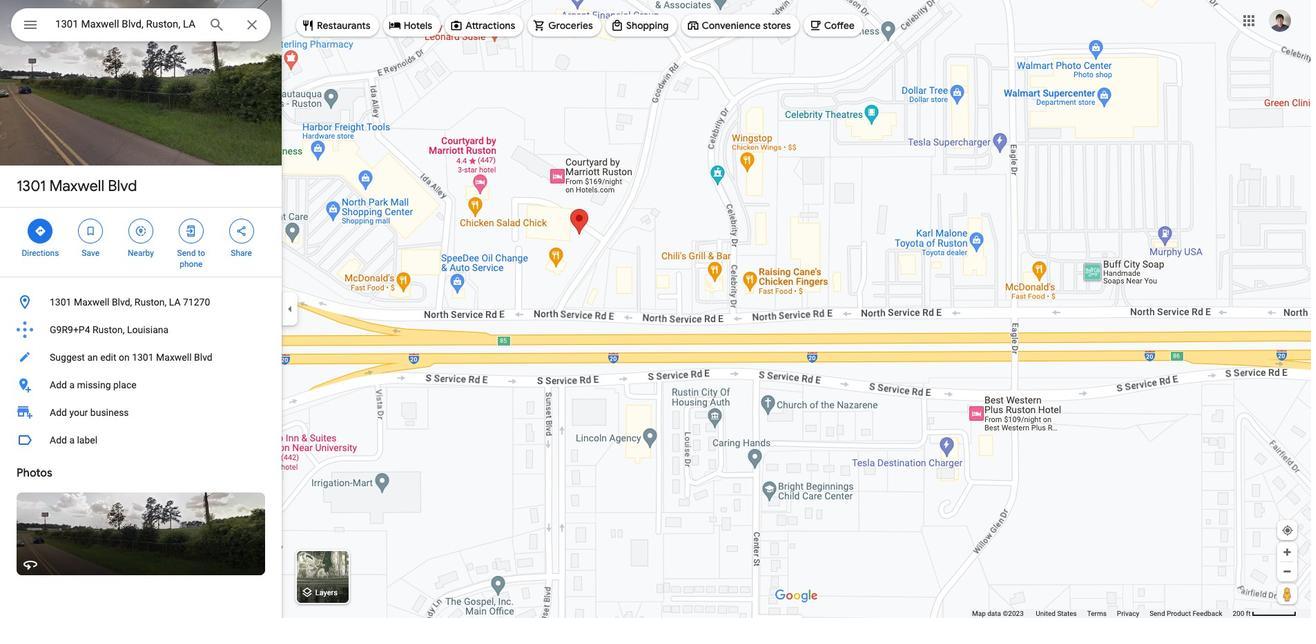 Task type: describe. For each thing, give the bounding box(es) containing it.
product
[[1167, 611, 1191, 618]]

1301 maxwell blvd, ruston, la 71270
[[50, 297, 210, 308]]

shopping button
[[606, 9, 677, 42]]

shopping
[[626, 19, 669, 32]]


[[185, 224, 197, 239]]

show your location image
[[1282, 525, 1294, 537]]

label
[[77, 435, 97, 446]]

1301 Maxwell Blvd, Ruston, LA 71270 field
[[11, 8, 271, 41]]

save
[[82, 249, 99, 258]]

add a missing place
[[50, 380, 137, 391]]

stores
[[763, 19, 791, 32]]

1301 maxwell blvd, ruston, la 71270 button
[[0, 289, 282, 316]]

200 ft
[[1233, 611, 1251, 618]]

1301 maxwell blvd
[[17, 177, 137, 196]]

privacy
[[1117, 611, 1140, 618]]

privacy button
[[1117, 610, 1140, 619]]

your
[[69, 407, 88, 419]]

zoom out image
[[1283, 567, 1293, 577]]

zoom in image
[[1283, 548, 1293, 558]]

send for send to phone
[[177, 249, 196, 258]]

convenience stores
[[702, 19, 791, 32]]

collapse side panel image
[[282, 302, 298, 317]]


[[34, 224, 47, 239]]

google account: nolan park  
(nolan.park@adept.ai) image
[[1269, 9, 1292, 32]]

send product feedback
[[1150, 611, 1223, 618]]

a for missing
[[69, 380, 75, 391]]

nearby
[[128, 249, 154, 258]]

photos
[[17, 467, 52, 481]]

2 vertical spatial 1301
[[132, 352, 154, 363]]

hotels
[[404, 19, 432, 32]]

to
[[198, 249, 205, 258]]

a for label
[[69, 435, 75, 446]]

business
[[90, 407, 129, 419]]

g9r9+p4 ruston, louisiana
[[50, 325, 169, 336]]

blvd,
[[112, 297, 132, 308]]


[[235, 224, 248, 239]]

map data ©2023
[[972, 611, 1026, 618]]

2 vertical spatial maxwell
[[156, 352, 192, 363]]

united
[[1036, 611, 1056, 618]]

suggest an edit on 1301 maxwell blvd button
[[0, 344, 282, 372]]

send for send product feedback
[[1150, 611, 1166, 618]]

©2023
[[1003, 611, 1024, 618]]

actions for 1301 maxwell blvd region
[[0, 208, 282, 277]]

0 horizontal spatial ruston,
[[93, 325, 125, 336]]

show street view coverage image
[[1278, 584, 1298, 605]]

0 vertical spatial ruston,
[[135, 297, 167, 308]]

coffee button
[[804, 9, 863, 42]]

none field inside 1301 maxwell blvd, ruston, la 71270 field
[[55, 16, 198, 32]]

layers
[[315, 589, 338, 598]]



Task type: locate. For each thing, give the bounding box(es) containing it.
1301 right 'on'
[[132, 352, 154, 363]]


[[84, 224, 97, 239]]

200
[[1233, 611, 1245, 618]]

a
[[69, 380, 75, 391], [69, 435, 75, 446]]

send inside send to phone
[[177, 249, 196, 258]]

coffee
[[824, 19, 855, 32]]

google maps element
[[0, 0, 1312, 619]]

add your business
[[50, 407, 129, 419]]

1301 up 
[[17, 177, 46, 196]]

footer containing map data ©2023
[[972, 610, 1233, 619]]

add
[[50, 380, 67, 391], [50, 407, 67, 419], [50, 435, 67, 446]]

1 a from the top
[[69, 380, 75, 391]]

add for add a label
[[50, 435, 67, 446]]

1 vertical spatial a
[[69, 435, 75, 446]]

2 horizontal spatial 1301
[[132, 352, 154, 363]]

maxwell down louisiana at the left
[[156, 352, 192, 363]]

attractions button
[[445, 9, 524, 42]]

a left label on the bottom of the page
[[69, 435, 75, 446]]

1 add from the top
[[50, 380, 67, 391]]

0 horizontal spatial 1301
[[17, 177, 46, 196]]

united states
[[1036, 611, 1077, 618]]

maxwell
[[49, 177, 104, 196], [74, 297, 109, 308], [156, 352, 192, 363]]

attractions
[[466, 19, 515, 32]]

directions
[[22, 249, 59, 258]]

ruston,
[[135, 297, 167, 308], [93, 325, 125, 336]]

add inside button
[[50, 435, 67, 446]]

0 horizontal spatial blvd
[[108, 177, 137, 196]]

1301 for 1301 maxwell blvd, ruston, la 71270
[[50, 297, 71, 308]]

1 vertical spatial add
[[50, 407, 67, 419]]

0 vertical spatial blvd
[[108, 177, 137, 196]]

0 vertical spatial maxwell
[[49, 177, 104, 196]]

send inside button
[[1150, 611, 1166, 618]]

1 horizontal spatial blvd
[[194, 352, 213, 363]]

data
[[988, 611, 1001, 618]]

maxwell for blvd
[[49, 177, 104, 196]]

0 vertical spatial a
[[69, 380, 75, 391]]

1301 maxwell blvd main content
[[0, 0, 282, 619]]

ft
[[1246, 611, 1251, 618]]

add for add a missing place
[[50, 380, 67, 391]]

1301 up g9r9+p4
[[50, 297, 71, 308]]


[[135, 224, 147, 239]]

1 vertical spatial maxwell
[[74, 297, 109, 308]]

restaurants
[[317, 19, 371, 32]]

2 add from the top
[[50, 407, 67, 419]]

footer inside google maps element
[[972, 610, 1233, 619]]

send to phone
[[177, 249, 205, 269]]

states
[[1058, 611, 1077, 618]]

blvd down '71270'
[[194, 352, 213, 363]]

0 horizontal spatial send
[[177, 249, 196, 258]]

missing
[[77, 380, 111, 391]]

add your business link
[[0, 399, 282, 427]]

1 horizontal spatial send
[[1150, 611, 1166, 618]]

united states button
[[1036, 610, 1077, 619]]

feedback
[[1193, 611, 1223, 618]]

a left missing
[[69, 380, 75, 391]]

terms button
[[1088, 610, 1107, 619]]

add down "suggest"
[[50, 380, 67, 391]]

convenience
[[702, 19, 761, 32]]

71270
[[183, 297, 210, 308]]

send product feedback button
[[1150, 610, 1223, 619]]

1 vertical spatial send
[[1150, 611, 1166, 618]]

2 vertical spatial add
[[50, 435, 67, 446]]

on
[[119, 352, 130, 363]]

1 vertical spatial ruston,
[[93, 325, 125, 336]]

footer
[[972, 610, 1233, 619]]

place
[[113, 380, 137, 391]]

terms
[[1088, 611, 1107, 618]]

ruston, left la at top left
[[135, 297, 167, 308]]

add a missing place button
[[0, 372, 282, 399]]

convenience stores button
[[681, 9, 800, 42]]

200 ft button
[[1233, 611, 1297, 618]]

1301
[[17, 177, 46, 196], [50, 297, 71, 308], [132, 352, 154, 363]]

add inside button
[[50, 380, 67, 391]]

1301 for 1301 maxwell blvd
[[17, 177, 46, 196]]

1 horizontal spatial ruston,
[[135, 297, 167, 308]]

add a label
[[50, 435, 97, 446]]

groceries
[[549, 19, 593, 32]]

send
[[177, 249, 196, 258], [1150, 611, 1166, 618]]

maxwell for blvd,
[[74, 297, 109, 308]]

None field
[[55, 16, 198, 32]]

edit
[[100, 352, 116, 363]]

suggest an edit on 1301 maxwell blvd
[[50, 352, 213, 363]]

a inside button
[[69, 435, 75, 446]]

 search field
[[11, 8, 271, 44]]

add for add your business
[[50, 407, 67, 419]]

g9r9+p4 ruston, louisiana button
[[0, 316, 282, 344]]

la
[[169, 297, 181, 308]]

an
[[87, 352, 98, 363]]

2 a from the top
[[69, 435, 75, 446]]

 button
[[11, 8, 50, 44]]

hotels button
[[383, 9, 441, 42]]

louisiana
[[127, 325, 169, 336]]

restaurants button
[[296, 9, 379, 42]]

map
[[972, 611, 986, 618]]

1 horizontal spatial 1301
[[50, 297, 71, 308]]

send left product
[[1150, 611, 1166, 618]]

share
[[231, 249, 252, 258]]

add a label button
[[0, 427, 282, 454]]

ruston, up "edit"
[[93, 325, 125, 336]]

add left your
[[50, 407, 67, 419]]

a inside button
[[69, 380, 75, 391]]

send up phone
[[177, 249, 196, 258]]

maxwell left blvd,
[[74, 297, 109, 308]]


[[22, 15, 39, 35]]

add left label on the bottom of the page
[[50, 435, 67, 446]]

0 vertical spatial 1301
[[17, 177, 46, 196]]

1 vertical spatial 1301
[[50, 297, 71, 308]]

blvd inside button
[[194, 352, 213, 363]]

g9r9+p4
[[50, 325, 90, 336]]

1 vertical spatial blvd
[[194, 352, 213, 363]]

0 vertical spatial add
[[50, 380, 67, 391]]

blvd up  on the left of the page
[[108, 177, 137, 196]]

groceries button
[[528, 9, 602, 42]]

0 vertical spatial send
[[177, 249, 196, 258]]

3 add from the top
[[50, 435, 67, 446]]

maxwell up 
[[49, 177, 104, 196]]

phone
[[180, 260, 203, 269]]

suggest
[[50, 352, 85, 363]]

blvd
[[108, 177, 137, 196], [194, 352, 213, 363]]



Task type: vqa. For each thing, say whether or not it's contained in the screenshot.
field inside the 480 L'Enfant Plaza Sw, Washington, Dc 20024 field
no



